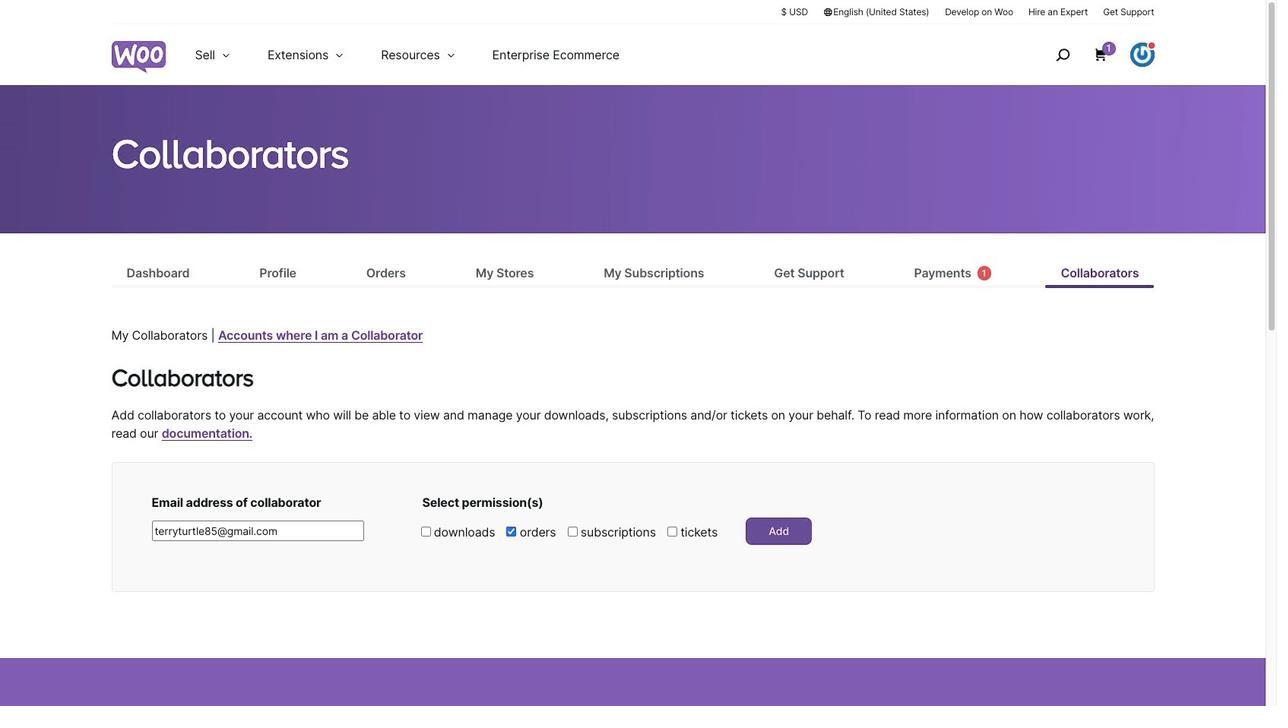 Task type: locate. For each thing, give the bounding box(es) containing it.
search image
[[1050, 43, 1075, 67]]

service navigation menu element
[[1023, 30, 1154, 79]]

None checkbox
[[421, 527, 431, 537], [507, 527, 517, 537], [568, 527, 577, 537], [421, 527, 431, 537], [507, 527, 517, 537], [568, 527, 577, 537]]

None checkbox
[[667, 527, 677, 537]]



Task type: vqa. For each thing, say whether or not it's contained in the screenshot.
chevron up icon
no



Task type: describe. For each thing, give the bounding box(es) containing it.
open account menu image
[[1130, 43, 1154, 67]]



